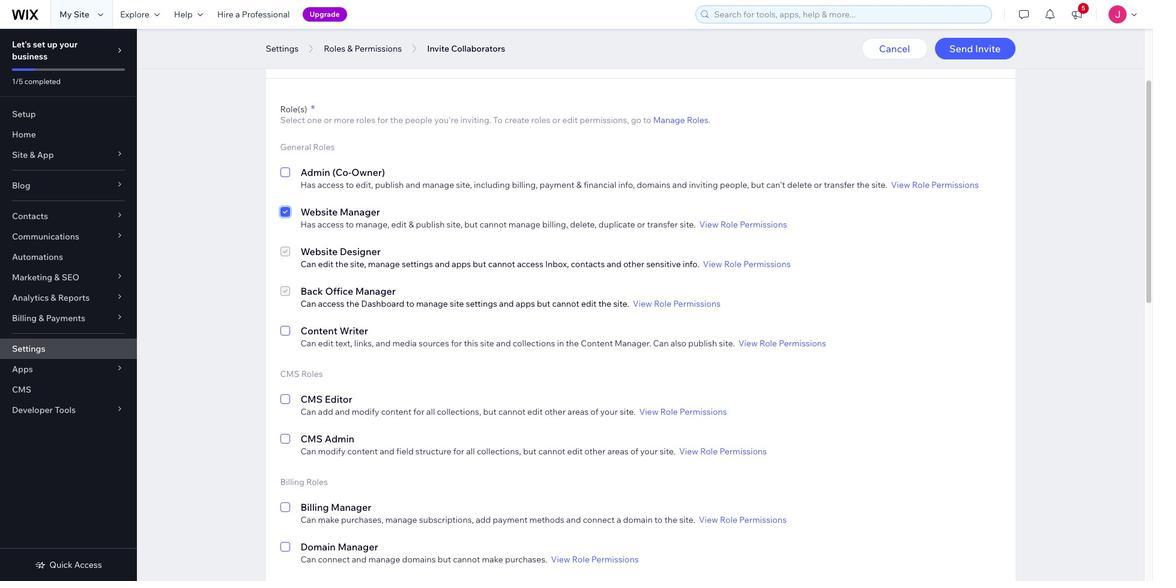 Task type: vqa. For each thing, say whether or not it's contained in the screenshot.
'&' in Site & App popup button
yes



Task type: locate. For each thing, give the bounding box(es) containing it.
settings
[[266, 43, 299, 54], [12, 344, 45, 354]]

your
[[59, 39, 78, 50], [601, 407, 618, 418], [640, 446, 658, 457]]

can for domain manager
[[301, 555, 316, 565]]

site, inside website designer can edit the site, manage settings and apps but cannot access inbox, contacts and other sensitive info. view role permissions
[[350, 259, 366, 270]]

0 horizontal spatial settings
[[402, 259, 433, 270]]

& inside dropdown button
[[51, 293, 56, 303]]

settings down the professional
[[266, 43, 299, 54]]

1 horizontal spatial of
[[631, 446, 639, 457]]

2/10 emails
[[656, 31, 701, 42]]

1 vertical spatial modify
[[318, 446, 346, 457]]

connect left domain
[[583, 515, 615, 526]]

collections, down cms editor can add and modify content for all collections, but cannot edit other areas of your site. view role permissions
[[477, 446, 521, 457]]

1 horizontal spatial domains
[[637, 180, 671, 190]]

apps up back office manager can access the dashboard to manage site settings and apps but cannot edit the site. view role permissions
[[452, 259, 471, 270]]

0 vertical spatial make
[[318, 515, 339, 526]]

of inside cms admin can modify content and field structure for all collections, but cannot edit other areas of your site. view role permissions
[[631, 446, 639, 457]]

billing & payments button
[[0, 308, 137, 329]]

hire
[[217, 9, 234, 20]]

financial
[[584, 180, 617, 190]]

contacts button
[[0, 206, 137, 227]]

& left reports
[[51, 293, 56, 303]]

collections, up structure
[[437, 407, 481, 418]]

apps up collections
[[516, 299, 535, 309]]

& inside website manager has access to manage, edit & publish site, but cannot manage billing, delete, duplicate or transfer site. view role permissions
[[409, 219, 414, 230]]

has inside admin (co-owner) has access to edit, publish and manage site, including billing, payment & financial info, domains and inviting people, but can't delete or transfer the site. view role permissions
[[301, 180, 316, 190]]

a right hire
[[235, 9, 240, 20]]

& left seo at the left top
[[54, 272, 60, 283]]

but inside cms editor can add and modify content for all collections, but cannot edit other areas of your site. view role permissions
[[483, 407, 497, 418]]

to left create
[[493, 115, 503, 126]]

developer tools
[[12, 405, 76, 416]]

1 vertical spatial billing
[[280, 477, 305, 488]]

manage right the purchases,
[[386, 515, 417, 526]]

add down editor
[[318, 407, 333, 418]]

add down "upgrade" button
[[306, 29, 321, 40]]

0 vertical spatial payment
[[540, 180, 575, 190]]

manager inside website manager has access to manage, edit & publish site, but cannot manage billing, delete, duplicate or transfer site. view role permissions
[[340, 206, 380, 218]]

0 horizontal spatial apps
[[452, 259, 471, 270]]

roles right create
[[531, 115, 551, 126]]

site & app
[[12, 150, 54, 160]]

transfer right delete
[[824, 180, 855, 190]]

site down home
[[12, 150, 28, 160]]

apps
[[452, 259, 471, 270], [516, 299, 535, 309]]

cannot up content writer can edit text, links, and media sources for this site and collections in the content manager. can also publish site. view role permissions
[[552, 299, 580, 309]]

modify up billing roles
[[318, 446, 346, 457]]

settings inside settings button
[[266, 43, 299, 54]]

publish down "owner)"
[[375, 180, 404, 190]]

areas inside cms editor can add and modify content for all collections, but cannot edit other areas of your site. view role permissions
[[568, 407, 589, 418]]

permissions inside admin (co-owner) has access to edit, publish and manage site, including billing, payment & financial info, domains and inviting people, but can't delete or transfer the site. view role permissions
[[932, 180, 979, 190]]

0 horizontal spatial all
[[426, 407, 435, 418]]

explore
[[120, 9, 150, 20]]

or right delete
[[814, 180, 822, 190]]

0 vertical spatial areas
[[568, 407, 589, 418]]

1 horizontal spatial other
[[585, 446, 606, 457]]

billing manager can make purchases, manage subscriptions, add payment methods and connect a domain to the site. view role permissions
[[301, 502, 787, 526]]

2/10
[[656, 31, 674, 42]]

but up content writer can edit text, links, and media sources for this site and collections in the content manager. can also publish site. view role permissions
[[537, 299, 551, 309]]

and inside cms editor can add and modify content for all collections, but cannot edit other areas of your site. view role permissions
[[335, 407, 350, 418]]

manager inside back office manager can access the dashboard to manage site settings and apps but cannot edit the site. view role permissions
[[356, 285, 396, 297]]

1 vertical spatial content
[[348, 446, 378, 457]]

website up back
[[301, 246, 338, 258]]

site. inside admin (co-owner) has access to edit, publish and manage site, including billing, payment & financial info, domains and inviting people, but can't delete or transfer the site. view role permissions
[[872, 180, 888, 190]]

setup
[[12, 109, 36, 120]]

0 horizontal spatial site
[[450, 299, 464, 309]]

your inside cms admin can modify content and field structure for all collections, but cannot edit other areas of your site. view role permissions
[[640, 446, 658, 457]]

and
[[406, 180, 421, 190], [673, 180, 687, 190], [435, 259, 450, 270], [607, 259, 622, 270], [499, 299, 514, 309], [376, 338, 391, 349], [496, 338, 511, 349], [335, 407, 350, 418], [380, 446, 395, 457], [566, 515, 581, 526], [352, 555, 367, 565]]

publish
[[375, 180, 404, 190], [416, 219, 445, 230], [689, 338, 717, 349]]

1 horizontal spatial your
[[601, 407, 618, 418]]

0 vertical spatial collections,
[[437, 407, 481, 418]]

manage inside website designer can edit the site, manage settings and apps but cannot access inbox, contacts and other sensitive info. view role permissions
[[368, 259, 400, 270]]

0 vertical spatial site
[[450, 299, 464, 309]]

domains
[[637, 180, 671, 190], [402, 555, 436, 565]]

to right "dashboard"
[[406, 299, 414, 309]]

0 horizontal spatial connect
[[318, 555, 350, 565]]

0 vertical spatial modify
[[352, 407, 379, 418]]

contacts
[[571, 259, 605, 270]]

other inside cms editor can add and modify content for all collections, but cannot edit other areas of your site. view role permissions
[[545, 407, 566, 418]]

to right domain
[[655, 515, 663, 526]]

content left field
[[348, 446, 378, 457]]

the inside content writer can edit text, links, and media sources for this site and collections in the content manager. can also publish site. view role permissions
[[566, 338, 579, 349]]

access inside admin (co-owner) has access to edit, publish and manage site, including billing, payment & financial info, domains and inviting people, but can't delete or transfer the site. view role permissions
[[318, 180, 344, 190]]

admin
[[301, 166, 330, 178], [325, 433, 355, 445]]

admin down editor
[[325, 433, 355, 445]]

manage down designer
[[368, 259, 400, 270]]

apps
[[12, 364, 33, 375]]

2 vertical spatial publish
[[689, 338, 717, 349]]

permissions
[[355, 43, 402, 54], [932, 180, 979, 190], [740, 219, 787, 230], [744, 259, 791, 270], [674, 299, 721, 309], [779, 338, 827, 349], [680, 407, 727, 418], [720, 446, 767, 457], [740, 515, 787, 526], [592, 555, 639, 565]]

set
[[33, 39, 45, 50]]

but down including
[[465, 219, 478, 230]]

can for cms admin
[[301, 446, 316, 457]]

0 vertical spatial content
[[301, 325, 338, 337]]

can
[[301, 259, 316, 270], [301, 299, 316, 309], [301, 338, 316, 349], [653, 338, 669, 349], [301, 407, 316, 418], [301, 446, 316, 457], [301, 515, 316, 526], [301, 555, 316, 565]]

site right my
[[74, 9, 89, 20]]

has
[[301, 180, 316, 190], [301, 219, 316, 230]]

1 vertical spatial other
[[545, 407, 566, 418]]

send
[[950, 43, 974, 55]]

communications button
[[0, 227, 137, 247]]

to left manage,
[[346, 219, 354, 230]]

access down (co-
[[318, 180, 344, 190]]

1 has from the top
[[301, 180, 316, 190]]

admin down general roles
[[301, 166, 330, 178]]

and inside cms admin can modify content and field structure for all collections, but cannot edit other areas of your site. view role permissions
[[380, 446, 395, 457]]

settings inside website designer can edit the site, manage settings and apps but cannot access inbox, contacts and other sensitive info. view role permissions
[[402, 259, 433, 270]]

manager down the purchases,
[[338, 541, 378, 553]]

1 vertical spatial content
[[581, 338, 613, 349]]

can inside website designer can edit the site, manage settings and apps but cannot access inbox, contacts and other sensitive info. view role permissions
[[301, 259, 316, 270]]

quick access
[[49, 560, 102, 571]]

0 horizontal spatial modify
[[318, 446, 346, 457]]

2 vertical spatial add
[[476, 515, 491, 526]]

1 vertical spatial publish
[[416, 219, 445, 230]]

publish right manage,
[[416, 219, 445, 230]]

1 horizontal spatial settings
[[466, 299, 497, 309]]

the inside website designer can edit the site, manage settings and apps but cannot access inbox, contacts and other sensitive info. view role permissions
[[335, 259, 348, 270]]

manage down the purchases,
[[369, 555, 400, 565]]

1 horizontal spatial make
[[482, 555, 503, 565]]

admin inside admin (co-owner) has access to edit, publish and manage site, including billing, payment & financial info, domains and inviting people, but can't delete or transfer the site. view role permissions
[[301, 166, 330, 178]]

can for billing manager
[[301, 515, 316, 526]]

access left inbox,
[[517, 259, 544, 270]]

rubyanndersson@gmail.com
[[301, 51, 413, 62]]

for inside cms editor can add and modify content for all collections, but cannot edit other areas of your site. view role permissions
[[414, 407, 425, 418]]

0 vertical spatial connect
[[583, 515, 615, 526]]

manager for domain manager
[[338, 541, 378, 553]]

0 horizontal spatial other
[[545, 407, 566, 418]]

transfer up sensitive
[[647, 219, 678, 230]]

a right the by
[[511, 29, 516, 40]]

people,
[[720, 180, 749, 190]]

manager up "dashboard"
[[356, 285, 396, 297]]

1 vertical spatial site,
[[447, 219, 463, 230]]

cannot down cms editor can add and modify content for all collections, but cannot edit other areas of your site. view role permissions
[[539, 446, 566, 457]]

manager inside domain manager can connect and manage domains but cannot make purchases. view role permissions
[[338, 541, 378, 553]]

writer
[[340, 325, 368, 337]]

cannot up back office manager can access the dashboard to manage site settings and apps but cannot edit the site. view role permissions
[[488, 259, 515, 270]]

view role permissions button for cms editor
[[640, 407, 727, 418]]

1 vertical spatial to
[[493, 115, 503, 126]]

access
[[74, 560, 102, 571]]

publish inside website manager has access to manage, edit & publish site, but cannot manage billing, delete, duplicate or transfer site. view role permissions
[[416, 219, 445, 230]]

& for reports
[[51, 293, 56, 303]]

view inside content writer can edit text, links, and media sources for this site and collections in the content manager. can also publish site. view role permissions
[[739, 338, 758, 349]]

make left purchases.
[[482, 555, 503, 565]]

1 vertical spatial website
[[301, 246, 338, 258]]

site
[[74, 9, 89, 20], [12, 150, 28, 160]]

seo
[[62, 272, 79, 283]]

1 vertical spatial settings
[[466, 299, 497, 309]]

inbox,
[[546, 259, 569, 270]]

1 vertical spatial billing,
[[543, 219, 568, 230]]

roles
[[356, 115, 376, 126], [531, 115, 551, 126]]

connect down domain
[[318, 555, 350, 565]]

billing for &
[[12, 313, 37, 324]]

cannot down subscriptions,
[[453, 555, 480, 565]]

editor
[[325, 394, 352, 406]]

but inside back office manager can access the dashboard to manage site settings and apps but cannot edit the site. view role permissions
[[537, 299, 551, 309]]

payment inside billing manager can make purchases, manage subscriptions, add payment methods and connect a domain to the site. view role permissions
[[493, 515, 528, 526]]

invite down email
[[427, 43, 449, 54]]

0 vertical spatial your
[[59, 39, 78, 50]]

1 vertical spatial site
[[12, 150, 28, 160]]

manage
[[423, 180, 454, 190], [509, 219, 541, 230], [368, 259, 400, 270], [416, 299, 448, 309], [386, 515, 417, 526], [369, 555, 400, 565]]

1 vertical spatial all
[[466, 446, 475, 457]]

but inside domain manager can connect and manage domains but cannot make purchases. view role permissions
[[438, 555, 451, 565]]

modify down editor
[[352, 407, 379, 418]]

role inside back office manager can access the dashboard to manage site settings and apps but cannot edit the site. view role permissions
[[654, 299, 672, 309]]

1 horizontal spatial roles
[[531, 115, 551, 126]]

1 vertical spatial your
[[601, 407, 618, 418]]

content writer can edit text, links, and media sources for this site and collections in the content manager. can also publish site. view role permissions
[[301, 325, 827, 349]]

1 horizontal spatial connect
[[583, 515, 615, 526]]

1 horizontal spatial site
[[480, 338, 494, 349]]

back office manager can access the dashboard to manage site settings and apps but cannot edit the site. view role permissions
[[301, 285, 721, 309]]

to inside admin (co-owner) has access to edit, publish and manage site, including billing, payment & financial info, domains and inviting people, but can't delete or transfer the site. view role permissions
[[346, 180, 354, 190]]

& left app in the top of the page
[[30, 150, 35, 160]]

view role permissions button for website manager
[[700, 219, 787, 230]]

1 roles from the left
[[356, 115, 376, 126]]

1 horizontal spatial all
[[466, 446, 475, 457]]

can for website designer
[[301, 259, 316, 270]]

manage roles. button
[[653, 115, 711, 126]]

manager for website manager
[[340, 206, 380, 218]]

1 horizontal spatial transfer
[[824, 180, 855, 190]]

manage
[[653, 115, 685, 126]]

1 horizontal spatial site
[[74, 9, 89, 20]]

view role permissions button for billing manager
[[699, 515, 787, 526]]

can down cms roles
[[301, 407, 316, 418]]

content left manager.
[[581, 338, 613, 349]]

site inside back office manager can access the dashboard to manage site settings and apps but cannot edit the site. view role permissions
[[450, 299, 464, 309]]

access up designer
[[318, 219, 344, 230]]

media
[[393, 338, 417, 349]]

domains down subscriptions,
[[402, 555, 436, 565]]

can up billing roles
[[301, 446, 316, 457]]

0 horizontal spatial a
[[235, 9, 240, 20]]

1 vertical spatial of
[[631, 446, 639, 457]]

add inside cms editor can add and modify content for all collections, but cannot edit other areas of your site. view role permissions
[[318, 407, 333, 418]]

reports
[[58, 293, 90, 303]]

site,
[[456, 180, 472, 190], [447, 219, 463, 230], [350, 259, 366, 270]]

content up text,
[[301, 325, 338, 337]]

publish right 'also'
[[689, 338, 717, 349]]

1 vertical spatial admin
[[325, 433, 355, 445]]

payment up website manager has access to manage, edit & publish site, but cannot manage billing, delete, duplicate or transfer site. view role permissions
[[540, 180, 575, 190]]

billing,
[[512, 180, 538, 190], [543, 219, 568, 230]]

None checkbox
[[280, 205, 290, 230], [280, 245, 290, 270], [280, 284, 290, 309], [280, 540, 290, 565], [280, 205, 290, 230], [280, 245, 290, 270], [280, 284, 290, 309], [280, 540, 290, 565]]

separated
[[458, 29, 498, 40]]

all up structure
[[426, 407, 435, 418]]

0 vertical spatial a
[[235, 9, 240, 20]]

0 vertical spatial of
[[591, 407, 599, 418]]

can inside cms admin can modify content and field structure for all collections, but cannot edit other areas of your site. view role permissions
[[301, 446, 316, 457]]

and inside domain manager can connect and manage domains but cannot make purchases. view role permissions
[[352, 555, 367, 565]]

edit
[[563, 115, 578, 126], [391, 219, 407, 230], [318, 259, 334, 270], [581, 299, 597, 309], [318, 338, 334, 349], [528, 407, 543, 418], [568, 446, 583, 457]]

1 horizontal spatial modify
[[352, 407, 379, 418]]

cms inside cms admin can modify content and field structure for all collections, but cannot edit other areas of your site. view role permissions
[[301, 433, 323, 445]]

2 website from the top
[[301, 246, 338, 258]]

0 vertical spatial transfer
[[824, 180, 855, 190]]

or inside website manager has access to manage, edit & publish site, but cannot manage billing, delete, duplicate or transfer site. view role permissions
[[637, 219, 646, 230]]

edit inside role(s) * select one or more roles for the people you're inviting. to create roles or edit permissions, go to manage roles.
[[563, 115, 578, 126]]

website manager has access to manage, edit & publish site, but cannot manage billing, delete, duplicate or transfer site. view role permissions
[[301, 206, 787, 230]]

2 vertical spatial your
[[640, 446, 658, 457]]

for right structure
[[453, 446, 465, 457]]

but up back office manager can access the dashboard to manage site settings and apps but cannot edit the site. view role permissions
[[473, 259, 486, 270]]

0 horizontal spatial make
[[318, 515, 339, 526]]

collections, inside cms editor can add and modify content for all collections, but cannot edit other areas of your site. view role permissions
[[437, 407, 481, 418]]

website down (co-
[[301, 206, 338, 218]]

upgrade button
[[303, 7, 347, 22]]

1 vertical spatial add
[[318, 407, 333, 418]]

home link
[[0, 124, 137, 145]]

or inside admin (co-owner) has access to edit, publish and manage site, including billing, payment & financial info, domains and inviting people, but can't delete or transfer the site. view role permissions
[[814, 180, 822, 190]]

view inside admin (co-owner) has access to edit, publish and manage site, including billing, payment & financial info, domains and inviting people, but can't delete or transfer the site. view role permissions
[[891, 180, 911, 190]]

edit inside website designer can edit the site, manage settings and apps but cannot access inbox, contacts and other sensitive info. view role permissions
[[318, 259, 334, 270]]

role inside billing manager can make purchases, manage subscriptions, add payment methods and connect a domain to the site. view role permissions
[[720, 515, 738, 526]]

each
[[414, 29, 433, 40]]

& for seo
[[54, 272, 60, 283]]

cms admin can modify content and field structure for all collections, but cannot edit other areas of your site. view role permissions
[[301, 433, 767, 457]]

collections
[[513, 338, 555, 349]]

0 vertical spatial website
[[301, 206, 338, 218]]

2 horizontal spatial publish
[[689, 338, 717, 349]]

transfer inside admin (co-owner) has access to edit, publish and manage site, including billing, payment & financial info, domains and inviting people, but can't delete or transfer the site. view role permissions
[[824, 180, 855, 190]]

inviting
[[689, 180, 718, 190]]

0 vertical spatial has
[[301, 180, 316, 190]]

to down "upgrade" button
[[295, 29, 304, 40]]

0 vertical spatial to
[[295, 29, 304, 40]]

domain manager can connect and manage domains but cannot make purchases. view role permissions
[[301, 541, 639, 565]]

for left this
[[451, 338, 462, 349]]

manage inside domain manager can connect and manage domains but cannot make purchases. view role permissions
[[369, 555, 400, 565]]

links,
[[354, 338, 374, 349]]

role(s) * select one or more roles for the people you're inviting. to create roles or edit permissions, go to manage roles.
[[280, 102, 711, 126]]

quick
[[49, 560, 73, 571]]

0 horizontal spatial transfer
[[647, 219, 678, 230]]

delete
[[788, 180, 812, 190]]

& down multiple
[[347, 43, 353, 54]]

cannot inside domain manager can connect and manage domains but cannot make purchases. view role permissions
[[453, 555, 480, 565]]

billing, right including
[[512, 180, 538, 190]]

2 horizontal spatial your
[[640, 446, 658, 457]]

edit inside content writer can edit text, links, and media sources for this site and collections in the content manager. can also publish site. view role permissions
[[318, 338, 334, 349]]

settings up this
[[466, 299, 497, 309]]

0 horizontal spatial roles
[[356, 115, 376, 126]]

transfer
[[824, 180, 855, 190], [647, 219, 678, 230]]

0 vertical spatial settings
[[402, 259, 433, 270]]

make
[[318, 515, 339, 526], [482, 555, 503, 565]]

can inside cms editor can add and modify content for all collections, but cannot edit other areas of your site. view role permissions
[[301, 407, 316, 418]]

site. inside website manager has access to manage, edit & publish site, but cannot manage billing, delete, duplicate or transfer site. view role permissions
[[680, 219, 696, 230]]

home
[[12, 129, 36, 140]]

of
[[591, 407, 599, 418], [631, 446, 639, 457]]

1 horizontal spatial publish
[[416, 219, 445, 230]]

domains right info,
[[637, 180, 671, 190]]

access down office
[[318, 299, 345, 309]]

2 has from the top
[[301, 219, 316, 230]]

1 horizontal spatial invite
[[976, 43, 1001, 55]]

settings up "dashboard"
[[402, 259, 433, 270]]

1 vertical spatial transfer
[[647, 219, 678, 230]]

but down cms editor can add and modify content for all collections, but cannot edit other areas of your site. view role permissions
[[523, 446, 537, 457]]

site right this
[[480, 338, 494, 349]]

but down subscriptions,
[[438, 555, 451, 565]]

cms inside sidebar element
[[12, 385, 31, 395]]

2 horizontal spatial a
[[617, 515, 621, 526]]

& right manage,
[[409, 219, 414, 230]]

for
[[377, 115, 388, 126], [451, 338, 462, 349], [414, 407, 425, 418], [453, 446, 465, 457]]

manage up sources
[[416, 299, 448, 309]]

to
[[295, 29, 304, 40], [493, 115, 503, 126]]

website inside website manager has access to manage, edit & publish site, but cannot manage billing, delete, duplicate or transfer site. view role permissions
[[301, 206, 338, 218]]

1 vertical spatial site
[[480, 338, 494, 349]]

domains inside admin (co-owner) has access to edit, publish and manage site, including billing, payment & financial info, domains and inviting people, but can't delete or transfer the site. view role permissions
[[637, 180, 671, 190]]

permissions inside website manager has access to manage, edit & publish site, but cannot manage billing, delete, duplicate or transfer site. view role permissions
[[740, 219, 787, 230]]

purchases,
[[341, 515, 384, 526]]

to right go
[[644, 115, 652, 126]]

0 horizontal spatial domains
[[402, 555, 436, 565]]

role inside content writer can edit text, links, and media sources for this site and collections in the content manager. can also publish site. view role permissions
[[760, 338, 777, 349]]

0 vertical spatial billing
[[12, 313, 37, 324]]

manage inside back office manager can access the dashboard to manage site settings and apps but cannot edit the site. view role permissions
[[416, 299, 448, 309]]

role inside admin (co-owner) has access to edit, publish and manage site, including billing, payment & financial info, domains and inviting people, but can't delete or transfer the site. view role permissions
[[913, 180, 930, 190]]

1 horizontal spatial billing,
[[543, 219, 568, 230]]

but inside admin (co-owner) has access to edit, publish and manage site, including billing, payment & financial info, domains and inviting people, but can't delete or transfer the site. view role permissions
[[751, 180, 765, 190]]

role inside domain manager can connect and manage domains but cannot make purchases. view role permissions
[[572, 555, 590, 565]]

1 horizontal spatial areas
[[608, 446, 629, 457]]

0 horizontal spatial site
[[12, 150, 28, 160]]

cms for editor
[[301, 394, 323, 406]]

make up domain
[[318, 515, 339, 526]]

permissions inside cms admin can modify content and field structure for all collections, but cannot edit other areas of your site. view role permissions
[[720, 446, 767, 457]]

roles for billing
[[306, 477, 328, 488]]

manage up website designer can edit the site, manage settings and apps but cannot access inbox, contacts and other sensitive info. view role permissions
[[509, 219, 541, 230]]

billing, left delete,
[[543, 219, 568, 230]]

2 vertical spatial a
[[617, 515, 621, 526]]

2 horizontal spatial other
[[624, 259, 645, 270]]

add up domain manager can connect and manage domains but cannot make purchases. view role permissions
[[476, 515, 491, 526]]

can down back
[[301, 299, 316, 309]]

general roles
[[280, 142, 335, 153]]

1 vertical spatial payment
[[493, 515, 528, 526]]

a left domain
[[617, 515, 621, 526]]

website inside website designer can edit the site, manage settings and apps but cannot access inbox, contacts and other sensitive info. view role permissions
[[301, 246, 338, 258]]

2 vertical spatial billing
[[301, 502, 329, 514]]

manage left including
[[423, 180, 454, 190]]

other
[[624, 259, 645, 270], [545, 407, 566, 418], [585, 446, 606, 457]]

0 horizontal spatial content
[[348, 446, 378, 457]]

0 horizontal spatial settings
[[12, 344, 45, 354]]

can up domain
[[301, 515, 316, 526]]

cannot down including
[[480, 219, 507, 230]]

0 horizontal spatial payment
[[493, 515, 528, 526]]

domains inside domain manager can connect and manage domains but cannot make purchases. view role permissions
[[402, 555, 436, 565]]

enter
[[391, 29, 412, 40]]

cms roles
[[280, 369, 323, 380]]

cms for roles
[[280, 369, 300, 380]]

cannot up cms admin can modify content and field structure for all collections, but cannot edit other areas of your site. view role permissions
[[499, 407, 526, 418]]

0 vertical spatial all
[[426, 407, 435, 418]]

1 vertical spatial a
[[511, 29, 516, 40]]

can down domain
[[301, 555, 316, 565]]

None checkbox
[[280, 165, 290, 190], [280, 324, 290, 349], [280, 392, 290, 418], [280, 432, 290, 457], [280, 500, 290, 526], [280, 165, 290, 190], [280, 324, 290, 349], [280, 392, 290, 418], [280, 432, 290, 457], [280, 500, 290, 526]]

1 horizontal spatial payment
[[540, 180, 575, 190]]

1 horizontal spatial apps
[[516, 299, 535, 309]]

role inside website manager has access to manage, edit & publish site, but cannot manage billing, delete, duplicate or transfer site. view role permissions
[[721, 219, 738, 230]]

access inside website designer can edit the site, manage settings and apps but cannot access inbox, contacts and other sensitive info. view role permissions
[[517, 259, 544, 270]]

0 vertical spatial site
[[74, 9, 89, 20]]

can inside domain manager can connect and manage domains but cannot make purchases. view role permissions
[[301, 555, 316, 565]]

1 vertical spatial has
[[301, 219, 316, 230]]

0 horizontal spatial areas
[[568, 407, 589, 418]]

&
[[347, 43, 353, 54], [30, 150, 35, 160], [577, 180, 582, 190], [409, 219, 414, 230], [54, 272, 60, 283], [51, 293, 56, 303], [39, 313, 44, 324]]

can up cms roles
[[301, 338, 316, 349]]

roles for admin
[[313, 142, 335, 153]]

& for permissions
[[347, 43, 353, 54]]

field
[[397, 446, 414, 457]]

& down analytics & reports
[[39, 313, 44, 324]]

0 vertical spatial site,
[[456, 180, 472, 190]]

1 horizontal spatial settings
[[266, 43, 299, 54]]

manager up the purchases,
[[331, 502, 372, 514]]

0 vertical spatial other
[[624, 259, 645, 270]]

manager up manage,
[[340, 206, 380, 218]]

or right "one" on the left
[[324, 115, 332, 126]]

1 website from the top
[[301, 206, 338, 218]]

permissions inside domain manager can connect and manage domains but cannot make purchases. view role permissions
[[592, 555, 639, 565]]

but left can't
[[751, 180, 765, 190]]

1 vertical spatial apps
[[516, 299, 535, 309]]

0 vertical spatial domains
[[637, 180, 671, 190]]

to left the 'edit,'
[[346, 180, 354, 190]]

content inside cms editor can add and modify content for all collections, but cannot edit other areas of your site. view role permissions
[[381, 407, 412, 418]]

site up this
[[450, 299, 464, 309]]

0 vertical spatial apps
[[452, 259, 471, 270]]

my
[[59, 9, 72, 20]]

settings
[[402, 259, 433, 270], [466, 299, 497, 309]]

invitees,
[[357, 29, 389, 40]]

0 vertical spatial settings
[[266, 43, 299, 54]]

for up field
[[414, 407, 425, 418]]

communications
[[12, 231, 79, 242]]

edit inside back office manager can access the dashboard to manage site settings and apps but cannot edit the site. view role permissions
[[581, 299, 597, 309]]

0 vertical spatial content
[[381, 407, 412, 418]]

0 horizontal spatial your
[[59, 39, 78, 50]]

blog button
[[0, 175, 137, 196]]

0 horizontal spatial content
[[301, 325, 338, 337]]

all right structure
[[466, 446, 475, 457]]

billing, inside website manager has access to manage, edit & publish site, but cannot manage billing, delete, duplicate or transfer site. view role permissions
[[543, 219, 568, 230]]

settings inside 'settings' link
[[12, 344, 45, 354]]

settings up apps
[[12, 344, 45, 354]]

& left financial
[[577, 180, 582, 190]]

for inside role(s) * select one or more roles for the people you're inviting. to create roles or edit permissions, go to manage roles.
[[377, 115, 388, 126]]

sources
[[419, 338, 449, 349]]

2 roles from the left
[[531, 115, 551, 126]]

invite right send
[[976, 43, 1001, 55]]

site. inside billing manager can make purchases, manage subscriptions, add payment methods and connect a domain to the site. view role permissions
[[680, 515, 696, 526]]

roles
[[324, 43, 346, 54], [313, 142, 335, 153], [301, 369, 323, 380], [306, 477, 328, 488]]

roles & permissions
[[324, 43, 402, 54]]

content up field
[[381, 407, 412, 418]]

0 horizontal spatial of
[[591, 407, 599, 418]]



Task type: describe. For each thing, give the bounding box(es) containing it.
to inside back office manager can access the dashboard to manage site settings and apps but cannot edit the site. view role permissions
[[406, 299, 414, 309]]

send invite button
[[935, 38, 1016, 59]]

5
[[1082, 4, 1086, 12]]

multiple
[[323, 29, 355, 40]]

content inside cms admin can modify content and field structure for all collections, but cannot edit other areas of your site. view role permissions
[[348, 446, 378, 457]]

marketing & seo
[[12, 272, 79, 283]]

can for cms editor
[[301, 407, 316, 418]]

also
[[671, 338, 687, 349]]

domain
[[623, 515, 653, 526]]

view role permissions button for admin (co-owner)
[[891, 180, 979, 190]]

site inside popup button
[[12, 150, 28, 160]]

settings link
[[0, 339, 137, 359]]

can left 'also'
[[653, 338, 669, 349]]

billing for roles
[[280, 477, 305, 488]]

payments
[[46, 313, 85, 324]]

view role permissions button for domain manager
[[551, 555, 639, 565]]

hire a professional link
[[210, 0, 297, 29]]

all inside cms admin can modify content and field structure for all collections, but cannot edit other areas of your site. view role permissions
[[466, 446, 475, 457]]

permissions,
[[580, 115, 629, 126]]

you're
[[435, 115, 459, 126]]

apps inside website designer can edit the site, manage settings and apps but cannot access inbox, contacts and other sensitive info. view role permissions
[[452, 259, 471, 270]]

cancel
[[879, 43, 910, 55]]

general
[[280, 142, 311, 153]]

view role permissions button for content writer
[[739, 338, 827, 349]]

to inside role(s) * select one or more roles for the people you're inviting. to create roles or edit permissions, go to manage roles.
[[644, 115, 652, 126]]

cannot inside cms admin can modify content and field structure for all collections, but cannot edit other areas of your site. view role permissions
[[539, 446, 566, 457]]

admin inside cms admin can modify content and field structure for all collections, but cannot edit other areas of your site. view role permissions
[[325, 433, 355, 445]]

in
[[557, 338, 564, 349]]

my site
[[59, 9, 89, 20]]

your inside cms editor can add and modify content for all collections, but cannot edit other areas of your site. view role permissions
[[601, 407, 618, 418]]

text,
[[335, 338, 352, 349]]

cannot inside website manager has access to manage, edit & publish site, but cannot manage billing, delete, duplicate or transfer site. view role permissions
[[480, 219, 507, 230]]

developer tools button
[[0, 400, 137, 421]]

cms link
[[0, 380, 137, 400]]

cms for admin
[[301, 433, 323, 445]]

marketing
[[12, 272, 52, 283]]

your inside let's set up your business
[[59, 39, 78, 50]]

& for payments
[[39, 313, 44, 324]]

view inside website designer can edit the site, manage settings and apps but cannot access inbox, contacts and other sensitive info. view role permissions
[[703, 259, 723, 270]]

roles.
[[687, 115, 711, 126]]

payment inside admin (co-owner) has access to edit, publish and manage site, including billing, payment & financial info, domains and inviting people, but can't delete or transfer the site. view role permissions
[[540, 180, 575, 190]]

site, inside admin (co-owner) has access to edit, publish and manage site, including billing, payment & financial info, domains and inviting people, but can't delete or transfer the site. view role permissions
[[456, 180, 472, 190]]

edit inside cms editor can add and modify content for all collections, but cannot edit other areas of your site. view role permissions
[[528, 407, 543, 418]]

permissions inside back office manager can access the dashboard to manage site settings and apps but cannot edit the site. view role permissions
[[674, 299, 721, 309]]

analytics & reports button
[[0, 288, 137, 308]]

manager for billing manager
[[331, 502, 372, 514]]

roles & permissions button
[[318, 40, 408, 58]]

collaborators
[[451, 43, 505, 54]]

hire a professional
[[217, 9, 290, 20]]

site inside content writer can edit text, links, and media sources for this site and collections in the content manager. can also publish site. view role permissions
[[480, 338, 494, 349]]

publish inside admin (co-owner) has access to edit, publish and manage site, including billing, payment & financial info, domains and inviting people, but can't delete or transfer the site. view role permissions
[[375, 180, 404, 190]]

billing & payments
[[12, 313, 85, 324]]

marketing & seo button
[[0, 267, 137, 288]]

view inside cms admin can modify content and field structure for all collections, but cannot edit other areas of your site. view role permissions
[[679, 446, 699, 457]]

& inside admin (co-owner) has access to edit, publish and manage site, including billing, payment & financial info, domains and inviting people, but can't delete or transfer the site. view role permissions
[[577, 180, 582, 190]]

website for website manager
[[301, 206, 338, 218]]

owner)
[[352, 166, 385, 178]]

klobrad84@gmail.com
[[450, 51, 539, 62]]

to inside role(s) * select one or more roles for the people you're inviting. to create roles or edit permissions, go to manage roles.
[[493, 115, 503, 126]]

settings for settings button
[[266, 43, 299, 54]]

and inside billing manager can make purchases, manage subscriptions, add payment methods and connect a domain to the site. view role permissions
[[566, 515, 581, 526]]

but inside website manager has access to manage, edit & publish site, but cannot manage billing, delete, duplicate or transfer site. view role permissions
[[465, 219, 478, 230]]

connect inside billing manager can make purchases, manage subscriptions, add payment methods and connect a domain to the site. view role permissions
[[583, 515, 615, 526]]

cms editor can add and modify content for all collections, but cannot edit other areas of your site. view role permissions
[[301, 394, 727, 418]]

inviting.
[[461, 115, 492, 126]]

view role permissions button for website designer
[[703, 259, 791, 270]]

invite collaborators button
[[421, 40, 511, 58]]

cancel button
[[862, 38, 928, 59]]

0 horizontal spatial invite
[[427, 43, 449, 54]]

automations link
[[0, 247, 137, 267]]

areas inside cms admin can modify content and field structure for all collections, but cannot edit other areas of your site. view role permissions
[[608, 446, 629, 457]]

delete,
[[570, 219, 597, 230]]

automations
[[12, 252, 63, 263]]

can inside back office manager can access the dashboard to manage site settings and apps but cannot edit the site. view role permissions
[[301, 299, 316, 309]]

modify inside cms editor can add and modify content for all collections, but cannot edit other areas of your site. view role permissions
[[352, 407, 379, 418]]

people
[[405, 115, 433, 126]]

make inside billing manager can make purchases, manage subscriptions, add payment methods and connect a domain to the site. view role permissions
[[318, 515, 339, 526]]

view role permissions button for back office manager
[[633, 299, 721, 309]]

permissions inside billing manager can make purchases, manage subscriptions, add payment methods and connect a domain to the site. view role permissions
[[740, 515, 787, 526]]

but inside website designer can edit the site, manage settings and apps but cannot access inbox, contacts and other sensitive info. view role permissions
[[473, 259, 486, 270]]

a inside the hire a professional link
[[235, 9, 240, 20]]

settings for 'settings' link at left bottom
[[12, 344, 45, 354]]

site, inside website manager has access to manage, edit & publish site, but cannot manage billing, delete, duplicate or transfer site. view role permissions
[[447, 219, 463, 230]]

modify inside cms admin can modify content and field structure for all collections, but cannot edit other areas of your site. view role permissions
[[318, 446, 346, 457]]

contacts
[[12, 211, 48, 222]]

has inside website manager has access to manage, edit & publish site, but cannot manage billing, delete, duplicate or transfer site. view role permissions
[[301, 219, 316, 230]]

other inside cms admin can modify content and field structure for all collections, but cannot edit other areas of your site. view role permissions
[[585, 446, 606, 457]]

view inside website manager has access to manage, edit & publish site, but cannot manage billing, delete, duplicate or transfer site. view role permissions
[[700, 219, 719, 230]]

but inside cms admin can modify content and field structure for all collections, but cannot edit other areas of your site. view role permissions
[[523, 446, 537, 457]]

Search for tools, apps, help & more... field
[[711, 6, 988, 23]]

the inside billing manager can make purchases, manage subscriptions, add payment methods and connect a domain to the site. view role permissions
[[665, 515, 678, 526]]

permissions inside website designer can edit the site, manage settings and apps but cannot access inbox, contacts and other sensitive info. view role permissions
[[744, 259, 791, 270]]

cannot inside cms editor can add and modify content for all collections, but cannot edit other areas of your site. view role permissions
[[499, 407, 526, 418]]

view inside billing manager can make purchases, manage subscriptions, add payment methods and connect a domain to the site. view role permissions
[[699, 515, 718, 526]]

of inside cms editor can add and modify content for all collections, but cannot edit other areas of your site. view role permissions
[[591, 407, 599, 418]]

emails
[[676, 31, 701, 42]]

sensitive
[[647, 259, 681, 270]]

select
[[280, 115, 305, 126]]

dashboard
[[361, 299, 404, 309]]

including
[[474, 180, 510, 190]]

collections, inside cms admin can modify content and field structure for all collections, but cannot edit other areas of your site. view role permissions
[[477, 446, 521, 457]]

info.
[[683, 259, 700, 270]]

to inside website manager has access to manage, edit & publish site, but cannot manage billing, delete, duplicate or transfer site. view role permissions
[[346, 219, 354, 230]]

access inside back office manager can access the dashboard to manage site settings and apps but cannot edit the site. view role permissions
[[318, 299, 345, 309]]

settings inside back office manager can access the dashboard to manage site settings and apps but cannot edit the site. view role permissions
[[466, 299, 497, 309]]

the inside admin (co-owner) has access to edit, publish and manage site, including billing, payment & financial info, domains and inviting people, but can't delete or transfer the site. view role permissions
[[857, 180, 870, 190]]

view inside cms editor can add and modify content for all collections, but cannot edit other areas of your site. view role permissions
[[640, 407, 659, 418]]

analytics
[[12, 293, 49, 303]]

one
[[307, 115, 322, 126]]

back
[[301, 285, 323, 297]]

make inside domain manager can connect and manage domains but cannot make purchases. view role permissions
[[482, 555, 503, 565]]

1 horizontal spatial content
[[581, 338, 613, 349]]

create
[[505, 115, 530, 126]]

roles inside roles & permissions button
[[324, 43, 346, 54]]

*
[[311, 102, 315, 116]]

website for website designer
[[301, 246, 338, 258]]

the inside role(s) * select one or more roles for the people you're inviting. to create roles or edit permissions, go to manage roles.
[[390, 115, 403, 126]]

1/5 completed
[[12, 77, 61, 86]]

& for app
[[30, 150, 35, 160]]

1/5
[[12, 77, 23, 86]]

manage inside website manager has access to manage, edit & publish site, but cannot manage billing, delete, duplicate or transfer site. view role permissions
[[509, 219, 541, 230]]

can for content writer
[[301, 338, 316, 349]]

0 horizontal spatial to
[[295, 29, 304, 40]]

tools
[[55, 405, 76, 416]]

sidebar element
[[0, 29, 137, 582]]

admin (co-owner) has access to edit, publish and manage site, including billing, payment & financial info, domains and inviting people, but can't delete or transfer the site. view role permissions
[[301, 166, 979, 190]]

invite collaborators
[[427, 43, 505, 54]]

and inside back office manager can access the dashboard to manage site settings and apps but cannot edit the site. view role permissions
[[499, 299, 514, 309]]

subscriptions,
[[419, 515, 474, 526]]

upgrade
[[310, 10, 340, 19]]

role inside cms editor can add and modify content for all collections, but cannot edit other areas of your site. view role permissions
[[661, 407, 678, 418]]

permissions inside button
[[355, 43, 402, 54]]

designer
[[340, 246, 381, 258]]

role(s)
[[280, 104, 307, 115]]

website designer can edit the site, manage settings and apps but cannot access inbox, contacts and other sensitive info. view role permissions
[[301, 246, 791, 270]]

email
[[435, 29, 456, 40]]

or right create
[[552, 115, 561, 126]]

billing roles
[[280, 477, 328, 488]]

duplicate
[[599, 219, 635, 230]]

view inside back office manager can access the dashboard to manage site settings and apps but cannot edit the site. view role permissions
[[633, 299, 652, 309]]

site & app button
[[0, 145, 137, 165]]

to add multiple invitees, enter each email separated by a comma.
[[295, 29, 549, 40]]

view role permissions button for cms admin
[[679, 446, 767, 457]]

billing for manager
[[301, 502, 329, 514]]

app
[[37, 150, 54, 160]]

apps inside back office manager can access the dashboard to manage site settings and apps but cannot edit the site. view role permissions
[[516, 299, 535, 309]]

help button
[[167, 0, 210, 29]]

site. inside back office manager can access the dashboard to manage site settings and apps but cannot edit the site. view role permissions
[[614, 299, 630, 309]]

office
[[325, 285, 353, 297]]

by
[[499, 29, 509, 40]]

setup link
[[0, 104, 137, 124]]

0 vertical spatial add
[[306, 29, 321, 40]]

completed
[[25, 77, 61, 86]]

for inside content writer can edit text, links, and media sources for this site and collections in the content manager. can also publish site. view role permissions
[[451, 338, 462, 349]]

manager.
[[615, 338, 652, 349]]

settings button
[[260, 40, 305, 58]]

purchases.
[[505, 555, 548, 565]]

site. inside content writer can edit text, links, and media sources for this site and collections in the content manager. can also publish site. view role permissions
[[719, 338, 735, 349]]

manage inside admin (co-owner) has access to edit, publish and manage site, including billing, payment & financial info, domains and inviting people, but can't delete or transfer the site. view role permissions
[[423, 180, 454, 190]]

roles for cms
[[301, 369, 323, 380]]

info,
[[619, 180, 635, 190]]

other inside website designer can edit the site, manage settings and apps but cannot access inbox, contacts and other sensitive info. view role permissions
[[624, 259, 645, 270]]

role inside cms admin can modify content and field structure for all collections, but cannot edit other areas of your site. view role permissions
[[701, 446, 718, 457]]

site. inside cms admin can modify content and field structure for all collections, but cannot edit other areas of your site. view role permissions
[[660, 446, 676, 457]]

to inside billing manager can make purchases, manage subscriptions, add payment methods and connect a domain to the site. view role permissions
[[655, 515, 663, 526]]

view inside domain manager can connect and manage domains but cannot make purchases. view role permissions
[[551, 555, 570, 565]]

structure
[[416, 446, 452, 457]]

domain
[[301, 541, 336, 553]]

edit inside website manager has access to manage, edit & publish site, but cannot manage billing, delete, duplicate or transfer site. view role permissions
[[391, 219, 407, 230]]



